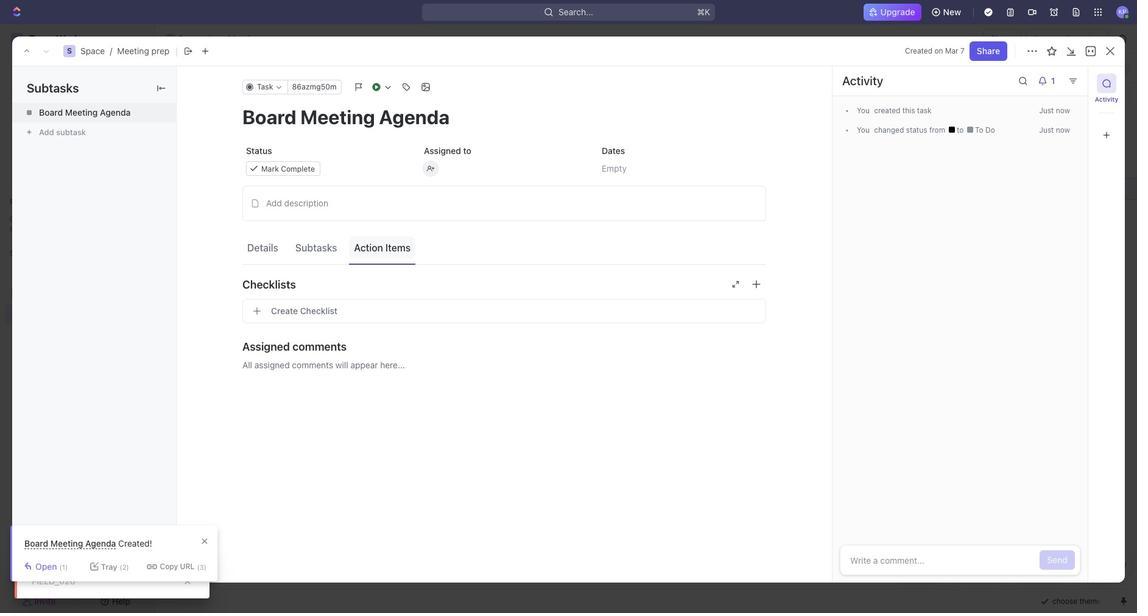 Task type: describe. For each thing, give the bounding box(es) containing it.
created!
[[118, 538, 152, 549]]

click
[[10, 214, 29, 224]]

appear
[[351, 360, 378, 370]]

to do
[[973, 125, 995, 135]]

docs link
[[5, 101, 150, 120]]

inbox
[[29, 84, 51, 94]]

⌘k
[[697, 7, 710, 17]]

details button
[[242, 236, 283, 259]]

spaces
[[10, 249, 36, 258]]

0 horizontal spatial add task
[[219, 248, 255, 258]]

/ inside "space / meeting prep |"
[[110, 46, 112, 56]]

send button
[[1040, 551, 1075, 570]]

add down automations button
[[1058, 64, 1072, 73]]

not
[[32, 557, 46, 567]]

action
[[354, 242, 383, 253]]

empty
[[602, 163, 627, 174]]

task up the 2 "button"
[[295, 122, 311, 132]]

tray (2)
[[101, 562, 129, 572]]

created on mar 7
[[905, 46, 965, 55]]

your
[[105, 214, 121, 224]]

1 horizontal spatial board meeting agenda link
[[216, 180, 774, 198]]

changed status from
[[872, 125, 947, 135]]

invite
[[34, 596, 56, 606]]

mark complete button
[[242, 158, 411, 180]]

share button up customize button
[[983, 29, 1021, 49]]

do
[[985, 125, 995, 135]]

activity inside task sidebar navigation tab list
[[1095, 96, 1118, 103]]

add description
[[266, 198, 328, 208]]

checklist
[[300, 306, 338, 316]]

meeting up found on the left
[[50, 538, 83, 549]]

all assigned comments will appear here...
[[242, 360, 405, 370]]

details
[[247, 242, 278, 253]]

(2)
[[120, 563, 129, 571]]

upgrade
[[880, 7, 915, 17]]

hide
[[958, 63, 977, 73]]

just now for changed status from
[[1039, 125, 1070, 135]]

&
[[1107, 561, 1111, 569]]

tray
[[101, 562, 117, 572]]

docs
[[29, 105, 49, 115]]

s inside s space /
[[168, 35, 173, 43]]

create slide deck
[[219, 162, 287, 173]]

complete
[[281, 164, 315, 173]]

mark complete
[[261, 164, 315, 173]]

2 button
[[290, 161, 307, 174]]

automations button
[[1027, 30, 1090, 48]]

meeting prep
[[228, 34, 281, 44]]

board up dashboards
[[39, 107, 63, 118]]

search
[[909, 63, 937, 73]]

csv
[[1113, 561, 1127, 569]]

new button
[[926, 2, 968, 22]]

this
[[903, 106, 915, 115]]

1 button
[[1033, 71, 1064, 91]]

subtask
[[56, 127, 86, 137]]

2 horizontal spatial add task
[[1058, 64, 1090, 73]]

1 horizontal spatial add task button
[[264, 120, 316, 135]]

to for to add favorites to your sidebar.
[[41, 214, 47, 224]]

not found
[[32, 557, 74, 567]]

dashboards
[[29, 125, 77, 136]]

1 vertical spatial board meeting agenda
[[219, 184, 310, 194]]

task up the checklists
[[237, 248, 255, 258]]

home link
[[5, 59, 150, 79]]

subtasks inside subtasks button
[[295, 242, 337, 253]]

add
[[50, 214, 63, 224]]

just for created this task
[[1039, 106, 1054, 115]]

board up not
[[24, 538, 48, 549]]

created
[[905, 46, 933, 55]]

board link
[[216, 60, 242, 77]]

just now for created this task
[[1039, 106, 1070, 115]]

board down the meeting prep
[[218, 63, 242, 73]]

0 vertical spatial share
[[991, 34, 1014, 44]]

from
[[929, 125, 945, 135]]

dates
[[602, 146, 625, 156]]

now for created this task
[[1056, 106, 1070, 115]]

all
[[242, 360, 252, 370]]

to for to do
[[975, 125, 983, 135]]

items
[[386, 242, 411, 253]]

share button right 7
[[970, 41, 1007, 61]]

created
[[874, 106, 901, 115]]

assigned to
[[424, 146, 471, 156]]

invite button
[[5, 593, 74, 610]]

mark
[[261, 164, 279, 173]]

hide button
[[943, 60, 980, 77]]

assigned comments
[[242, 340, 347, 353]]

upgrade link
[[863, 4, 921, 21]]

task up 'search tasks...' text box
[[1074, 64, 1090, 73]]

copy url (3)
[[160, 562, 206, 571]]

task
[[917, 106, 932, 115]]

list
[[181, 63, 195, 73]]

Edit task name text field
[[242, 105, 766, 129]]

1 vertical spatial add task
[[279, 122, 311, 132]]

assigned for assigned comments
[[242, 340, 290, 353]]

1 vertical spatial agenda
[[280, 184, 310, 194]]

found
[[48, 557, 74, 567]]

activity inside task sidebar content "section"
[[842, 74, 883, 88]]

subtasks button
[[291, 236, 342, 259]]

1 horizontal spatial /
[[208, 34, 210, 44]]

add subtask button
[[12, 122, 176, 142]]

copy
[[160, 562, 178, 571]]

search...
[[559, 7, 593, 17]]

s space /
[[168, 34, 210, 44]]

slide
[[246, 162, 265, 173]]

board down create
[[219, 184, 242, 194]]

create checklist
[[271, 306, 338, 316]]

0 horizontal spatial meeting prep link
[[117, 46, 169, 56]]

1 horizontal spatial meeting prep link
[[213, 32, 284, 46]]

excel & csv
[[1088, 561, 1127, 569]]

0 vertical spatial board meeting agenda
[[39, 107, 131, 118]]



Task type: locate. For each thing, give the bounding box(es) containing it.
1 vertical spatial activity
[[1095, 96, 1118, 103]]

s up "space / meeting prep |"
[[168, 35, 173, 43]]

1 horizontal spatial prep
[[263, 34, 281, 44]]

just now down 'search tasks...' text box
[[1039, 125, 1070, 135]]

task down the meeting prep
[[257, 82, 273, 91]]

1 vertical spatial just
[[1039, 125, 1054, 135]]

excel
[[1088, 561, 1105, 569]]

0 horizontal spatial add task button
[[213, 246, 260, 261]]

open (1)
[[35, 562, 68, 572]]

board meeting agenda link down inbox link
[[12, 103, 176, 122]]

add task
[[1058, 64, 1090, 73], [279, 122, 311, 132], [219, 248, 255, 258]]

1 vertical spatial comments
[[292, 360, 333, 370]]

just for changed status from
[[1039, 125, 1054, 135]]

list link
[[178, 60, 195, 77]]

add down docs
[[39, 127, 54, 137]]

add task up the checklists
[[219, 248, 255, 258]]

automations
[[1033, 34, 1084, 44]]

1 horizontal spatial space, , element
[[63, 45, 76, 57]]

1 vertical spatial space, , element
[[63, 45, 76, 57]]

share button
[[983, 29, 1021, 49], [970, 41, 1007, 61]]

(3)
[[197, 563, 206, 571]]

0 vertical spatial now
[[1056, 106, 1070, 115]]

2 vertical spatial add task button
[[213, 246, 260, 261]]

board meeting agenda created!
[[24, 538, 152, 549]]

(1)
[[59, 563, 68, 571]]

new
[[943, 7, 961, 17]]

0 vertical spatial comments
[[293, 340, 347, 353]]

1 you from the top
[[857, 106, 870, 115]]

0 vertical spatial add task
[[1058, 64, 1090, 73]]

agenda up 'add description'
[[280, 184, 310, 194]]

2 vertical spatial s
[[15, 289, 20, 298]]

2 vertical spatial space, , element
[[11, 288, 23, 300]]

sidebar.
[[10, 224, 37, 233]]

0 horizontal spatial space, , element
[[11, 288, 23, 300]]

1 vertical spatial now
[[1056, 125, 1070, 135]]

1 vertical spatial 2
[[301, 163, 306, 172]]

0 vertical spatial space
[[178, 34, 202, 44]]

board meeting agenda link down assigned to
[[216, 180, 774, 198]]

1 vertical spatial add task button
[[264, 120, 316, 135]]

meeting
[[228, 34, 261, 44], [117, 46, 149, 56], [65, 107, 98, 118], [245, 184, 277, 194], [50, 538, 83, 549]]

assigned
[[255, 360, 290, 370]]

just now down 1
[[1039, 106, 1070, 115]]

you created this task
[[857, 106, 932, 115]]

create checklist button
[[242, 299, 766, 323]]

prep left |
[[151, 46, 169, 56]]

0 horizontal spatial space
[[80, 46, 105, 56]]

s down the spaces
[[15, 289, 20, 298]]

2 vertical spatial agenda
[[85, 538, 116, 549]]

favorites button
[[5, 195, 54, 210]]

action items button
[[349, 236, 415, 259]]

subtasks down description
[[295, 242, 337, 253]]

to for to
[[957, 125, 966, 135]]

kp button
[[1113, 2, 1132, 22]]

add left details
[[219, 248, 234, 258]]

share right 7
[[977, 46, 1000, 56]]

to left your
[[96, 214, 103, 224]]

status
[[246, 146, 272, 156]]

0 vertical spatial 2
[[241, 122, 246, 132]]

1 horizontal spatial 2
[[301, 163, 306, 172]]

kp
[[1119, 8, 1127, 15]]

1 vertical spatial assigned
[[242, 340, 290, 353]]

2
[[241, 122, 246, 132], [301, 163, 306, 172]]

add task button up the checklists
[[213, 246, 260, 261]]

task button
[[242, 80, 288, 94]]

space link
[[80, 46, 105, 56]]

share up customize button
[[991, 34, 1014, 44]]

2 just now from the top
[[1039, 125, 1070, 135]]

2 horizontal spatial add task button
[[1053, 61, 1095, 76]]

meeting inside meeting prep link
[[228, 34, 261, 44]]

meeting up board link
[[228, 34, 261, 44]]

comments
[[293, 340, 347, 353], [292, 360, 333, 370]]

/
[[208, 34, 210, 44], [110, 46, 112, 56]]

Search tasks... text field
[[1008, 89, 1130, 107]]

meeting prep link
[[213, 32, 284, 46], [117, 46, 169, 56]]

you for you
[[857, 125, 870, 135]]

now for changed status from
[[1056, 125, 1070, 135]]

0 vertical spatial just
[[1039, 106, 1054, 115]]

add
[[1058, 64, 1072, 73], [279, 122, 293, 132], [39, 127, 54, 137], [266, 198, 282, 208], [219, 248, 234, 258]]

1 vertical spatial /
[[110, 46, 112, 56]]

now down 'search tasks...' text box
[[1056, 125, 1070, 135]]

add task up 'search tasks...' text box
[[1058, 64, 1090, 73]]

0 vertical spatial prep
[[263, 34, 281, 44]]

0 vertical spatial /
[[208, 34, 210, 44]]

add task button up status
[[264, 120, 316, 135]]

action items
[[354, 242, 411, 253]]

agenda up add subtask button
[[100, 107, 131, 118]]

search button
[[893, 60, 941, 77]]

1 horizontal spatial assigned
[[424, 146, 461, 156]]

create
[[271, 306, 298, 316]]

comments down assigned comments
[[292, 360, 333, 370]]

2 horizontal spatial space, , element
[[166, 34, 175, 44]]

meeting inside "space / meeting prep |"
[[117, 46, 149, 56]]

assigned comments button
[[242, 332, 766, 361]]

subtasks down home
[[27, 81, 79, 95]]

1 horizontal spatial activity
[[1095, 96, 1118, 103]]

1 vertical spatial subtasks
[[295, 242, 337, 253]]

comments inside dropdown button
[[293, 340, 347, 353]]

meeting prep link up board link
[[213, 32, 284, 46]]

add inside button
[[266, 198, 282, 208]]

1 just from the top
[[1039, 106, 1054, 115]]

2 vertical spatial add task
[[219, 248, 255, 258]]

s inside navigation
[[15, 289, 20, 298]]

0 vertical spatial activity
[[842, 74, 883, 88]]

to down edit task name text field
[[463, 146, 471, 156]]

0 horizontal spatial subtasks
[[27, 81, 79, 95]]

2 up create slide deck
[[241, 122, 246, 132]]

here...
[[380, 360, 405, 370]]

0 horizontal spatial prep
[[151, 46, 169, 56]]

1 vertical spatial share
[[977, 46, 1000, 56]]

0 vertical spatial s
[[168, 35, 173, 43]]

mar
[[945, 46, 958, 55]]

now
[[1056, 106, 1070, 115], [1056, 125, 1070, 135]]

to left the to do
[[957, 125, 966, 135]]

add left description
[[266, 198, 282, 208]]

you for you created this task
[[857, 106, 870, 115]]

1 vertical spatial you
[[857, 125, 870, 135]]

0 vertical spatial assigned
[[424, 146, 461, 156]]

changed
[[874, 125, 904, 135]]

now down 1 dropdown button
[[1056, 106, 1070, 115]]

space, , element down the spaces
[[11, 288, 23, 300]]

checklists button
[[242, 270, 766, 299]]

you left 'created'
[[857, 106, 870, 115]]

task inside dropdown button
[[257, 82, 273, 91]]

0 horizontal spatial activity
[[842, 74, 883, 88]]

url
[[180, 562, 195, 571]]

space, , element up home link
[[63, 45, 76, 57]]

space, , element up "space / meeting prep |"
[[166, 34, 175, 44]]

meeting down slide on the left top of page
[[245, 184, 277, 194]]

inbox link
[[5, 80, 150, 99]]

meeting up the dashboards link
[[65, 107, 98, 118]]

0 horizontal spatial s
[[15, 289, 20, 298]]

will
[[336, 360, 348, 370]]

just down 1 dropdown button
[[1039, 106, 1054, 115]]

task sidebar content section
[[830, 66, 1088, 583]]

0 vertical spatial agenda
[[100, 107, 131, 118]]

task
[[1074, 64, 1090, 73], [257, 82, 273, 91], [295, 122, 311, 132], [237, 248, 255, 258]]

favorites
[[10, 197, 42, 206]]

add task button up 'search tasks...' text box
[[1053, 61, 1095, 76]]

1 horizontal spatial space
[[178, 34, 202, 44]]

assigned
[[424, 146, 461, 156], [242, 340, 290, 353]]

customize button
[[983, 60, 1045, 77]]

86azmg50m
[[292, 82, 337, 91]]

1 horizontal spatial board meeting agenda
[[219, 184, 310, 194]]

1 vertical spatial just now
[[1039, 125, 1070, 135]]

deck
[[268, 162, 287, 173]]

favorites
[[65, 214, 94, 224]]

create
[[219, 162, 244, 173]]

0 vertical spatial space, , element
[[166, 34, 175, 44]]

1 now from the top
[[1056, 106, 1070, 115]]

0 vertical spatial board meeting agenda link
[[12, 103, 176, 122]]

invite user image
[[22, 596, 32, 607]]

2 right deck
[[301, 163, 306, 172]]

1 just now from the top
[[1039, 106, 1070, 115]]

add inside button
[[39, 127, 54, 137]]

excel & csv link
[[1073, 549, 1131, 580]]

2 inside "button"
[[301, 163, 306, 172]]

1 horizontal spatial s
[[67, 46, 72, 55]]

2 just from the top
[[1039, 125, 1054, 135]]

space up |
[[178, 34, 202, 44]]

|
[[176, 45, 178, 57]]

1 vertical spatial prep
[[151, 46, 169, 56]]

prep up task dropdown button
[[263, 34, 281, 44]]

sidebar navigation
[[0, 24, 155, 613]]

board meeting agenda down mark
[[219, 184, 310, 194]]

2 now from the top
[[1056, 125, 1070, 135]]

0 vertical spatial subtasks
[[27, 81, 79, 95]]

space up home link
[[80, 46, 105, 56]]

you left "changed"
[[857, 125, 870, 135]]

0 horizontal spatial board meeting agenda
[[39, 107, 131, 118]]

agenda up tray
[[85, 538, 116, 549]]

add up deck
[[279, 122, 293, 132]]

0 vertical spatial just now
[[1039, 106, 1070, 115]]

1 vertical spatial s
[[67, 46, 72, 55]]

home
[[29, 63, 53, 74]]

to left add
[[41, 214, 47, 224]]

activity
[[842, 74, 883, 88], [1095, 96, 1118, 103]]

prep inside "space / meeting prep |"
[[151, 46, 169, 56]]

meeting prep link left |
[[117, 46, 169, 56]]

0 horizontal spatial board meeting agenda link
[[12, 103, 176, 122]]

agenda
[[100, 107, 131, 118], [280, 184, 310, 194], [85, 538, 116, 549]]

assigned for assigned to
[[424, 146, 461, 156]]

space, , element inside sidebar navigation
[[11, 288, 23, 300]]

1
[[1051, 76, 1055, 86]]

2 horizontal spatial s
[[168, 35, 173, 43]]

2 you from the top
[[857, 125, 870, 135]]

0 horizontal spatial assigned
[[242, 340, 290, 353]]

space, , element
[[166, 34, 175, 44], [63, 45, 76, 57], [11, 288, 23, 300]]

just down 'search tasks...' text box
[[1039, 125, 1054, 135]]

to left do
[[975, 125, 983, 135]]

share
[[991, 34, 1014, 44], [977, 46, 1000, 56]]

meeting right space link
[[117, 46, 149, 56]]

0 vertical spatial you
[[857, 106, 870, 115]]

space inside "space / meeting prep |"
[[80, 46, 105, 56]]

0 horizontal spatial 2
[[241, 122, 246, 132]]

s up home link
[[67, 46, 72, 55]]

add subtask
[[39, 127, 86, 137]]

1 horizontal spatial subtasks
[[295, 242, 337, 253]]

add description button
[[247, 194, 762, 213]]

0 horizontal spatial /
[[110, 46, 112, 56]]

checklists
[[242, 278, 296, 291]]

to add favorites to your sidebar.
[[10, 214, 121, 233]]

board meeting agenda up the dashboards link
[[39, 107, 131, 118]]

0 vertical spatial add task button
[[1053, 61, 1095, 76]]

add task up the 2 "button"
[[279, 122, 311, 132]]

86azmg50m button
[[287, 80, 342, 94]]

task sidebar navigation tab list
[[1093, 74, 1120, 145]]

status
[[906, 125, 927, 135]]

7
[[961, 46, 965, 55]]

comments up all assigned comments will appear here...
[[293, 340, 347, 353]]

open
[[35, 562, 57, 572]]

assigned inside dropdown button
[[242, 340, 290, 353]]

board meeting agenda link
[[12, 103, 176, 122], [216, 180, 774, 198]]

space / meeting prep |
[[80, 45, 178, 57]]

1 vertical spatial board meeting agenda link
[[216, 180, 774, 198]]

1 horizontal spatial add task
[[279, 122, 311, 132]]

1 vertical spatial space
[[80, 46, 105, 56]]



Task type: vqa. For each thing, say whether or not it's contained in the screenshot.
the topmost now
yes



